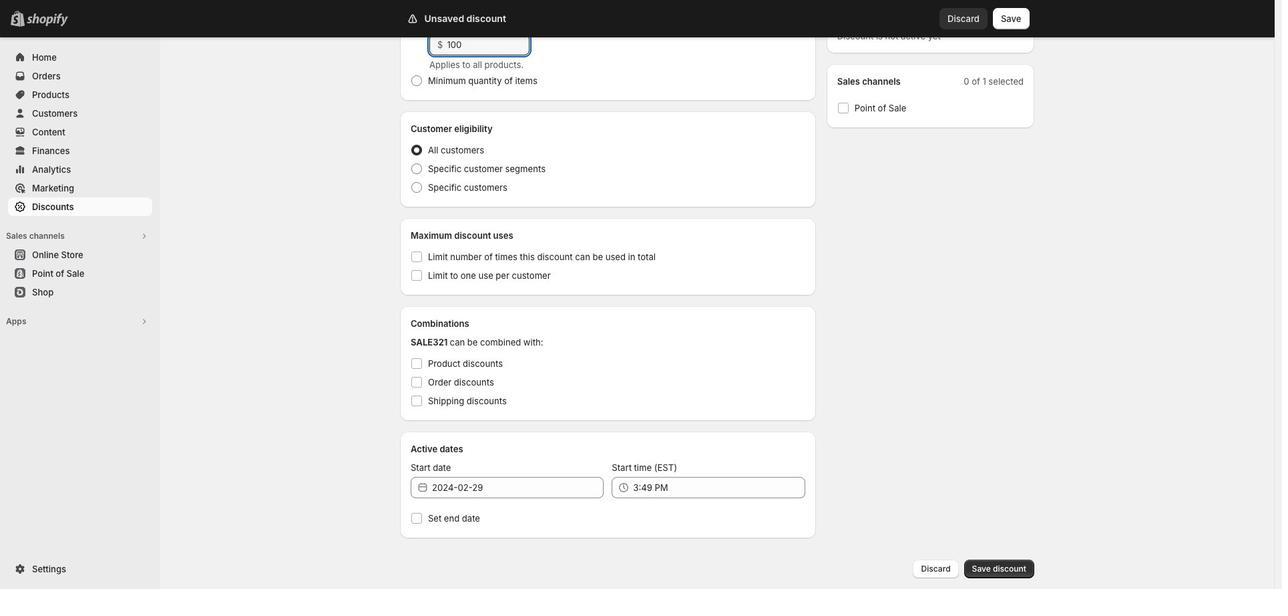 Task type: describe. For each thing, give the bounding box(es) containing it.
shopify image
[[27, 13, 68, 27]]

YYYY-MM-DD text field
[[432, 477, 604, 499]]

0.00 text field
[[447, 34, 530, 55]]



Task type: vqa. For each thing, say whether or not it's contained in the screenshot.
'Shopify' image
yes



Task type: locate. For each thing, give the bounding box(es) containing it.
Enter time text field
[[633, 477, 805, 499]]



